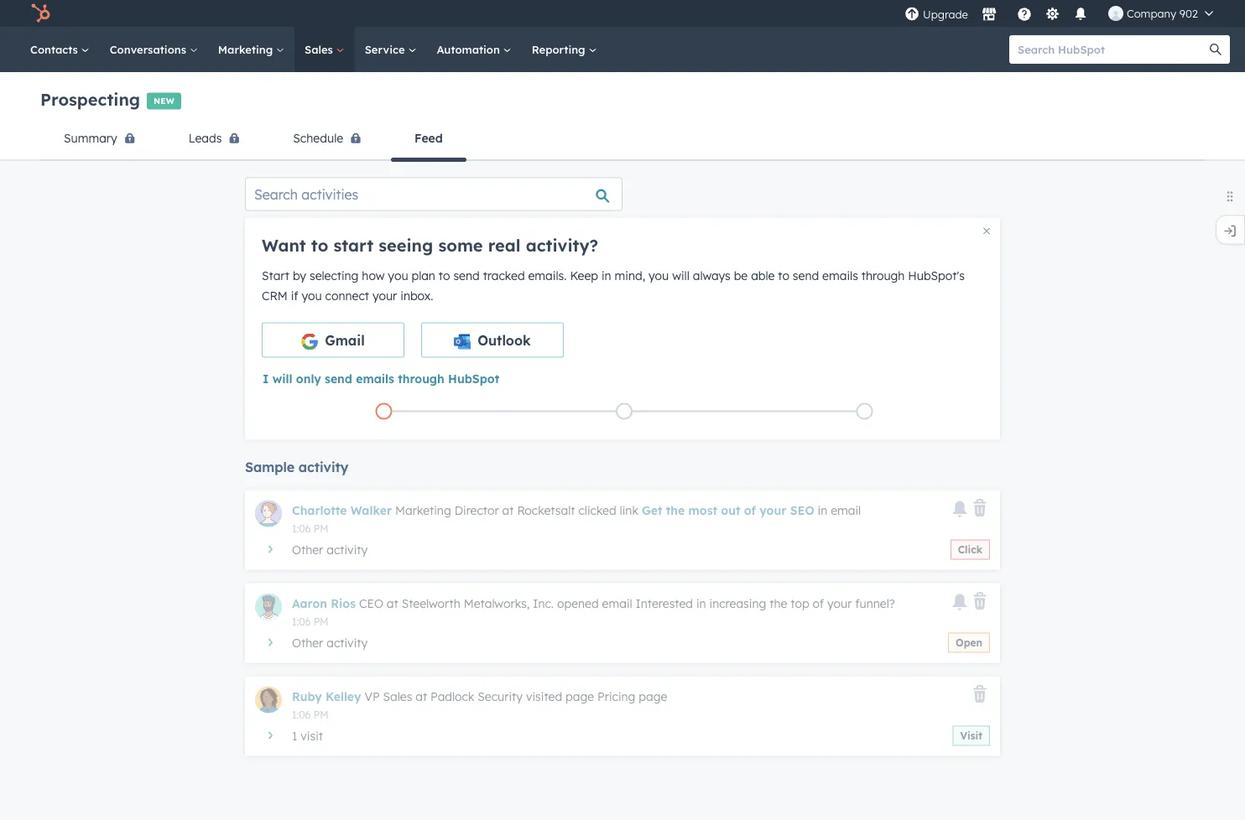 Task type: locate. For each thing, give the bounding box(es) containing it.
schedule
[[293, 131, 343, 146]]

menu
[[903, 0, 1225, 27]]

service link
[[355, 27, 427, 72]]

conversations
[[110, 42, 190, 56]]

hubspot link
[[20, 3, 63, 24]]

automation
[[437, 42, 503, 56]]

company 902 button
[[1099, 0, 1224, 27]]

summary link
[[40, 118, 165, 160]]

settings link
[[1042, 5, 1063, 22]]

contacts
[[30, 42, 81, 56]]

leads
[[189, 131, 222, 146]]

upgrade
[[923, 8, 969, 21]]

sales link
[[295, 27, 355, 72]]

upgrade image
[[905, 7, 920, 22]]

search button
[[1202, 35, 1231, 64]]

company 902
[[1127, 6, 1199, 20]]

notifications image
[[1073, 8, 1089, 23]]

new
[[154, 96, 174, 106]]

automation link
[[427, 27, 522, 72]]

marketing
[[218, 42, 276, 56]]

navigation containing summary
[[40, 118, 1205, 162]]

902
[[1180, 6, 1199, 20]]

hubspot image
[[30, 3, 50, 24]]

Search HubSpot search field
[[1010, 35, 1215, 64]]

feed
[[415, 131, 443, 146]]

help image
[[1017, 8, 1032, 23]]

navigation
[[40, 118, 1205, 162]]



Task type: describe. For each thing, give the bounding box(es) containing it.
contacts link
[[20, 27, 100, 72]]

summary
[[64, 131, 117, 146]]

leads link
[[165, 118, 270, 160]]

reporting
[[532, 42, 589, 56]]

mateo roberts image
[[1109, 6, 1124, 21]]

menu containing company 902
[[903, 0, 1225, 27]]

prospecting
[[40, 89, 140, 110]]

service
[[365, 42, 408, 56]]

schedule link
[[270, 118, 391, 160]]

conversations link
[[100, 27, 208, 72]]

sales
[[305, 42, 336, 56]]

search image
[[1210, 44, 1222, 55]]

settings image
[[1045, 7, 1060, 22]]

marketplaces button
[[972, 0, 1007, 27]]

marketplaces image
[[982, 8, 997, 23]]

marketing link
[[208, 27, 295, 72]]

feed link
[[391, 118, 467, 162]]

help button
[[1011, 0, 1039, 27]]

reporting link
[[522, 27, 607, 72]]

notifications button
[[1067, 0, 1095, 27]]

company
[[1127, 6, 1177, 20]]



Task type: vqa. For each thing, say whether or not it's contained in the screenshot.
HubSpot link
yes



